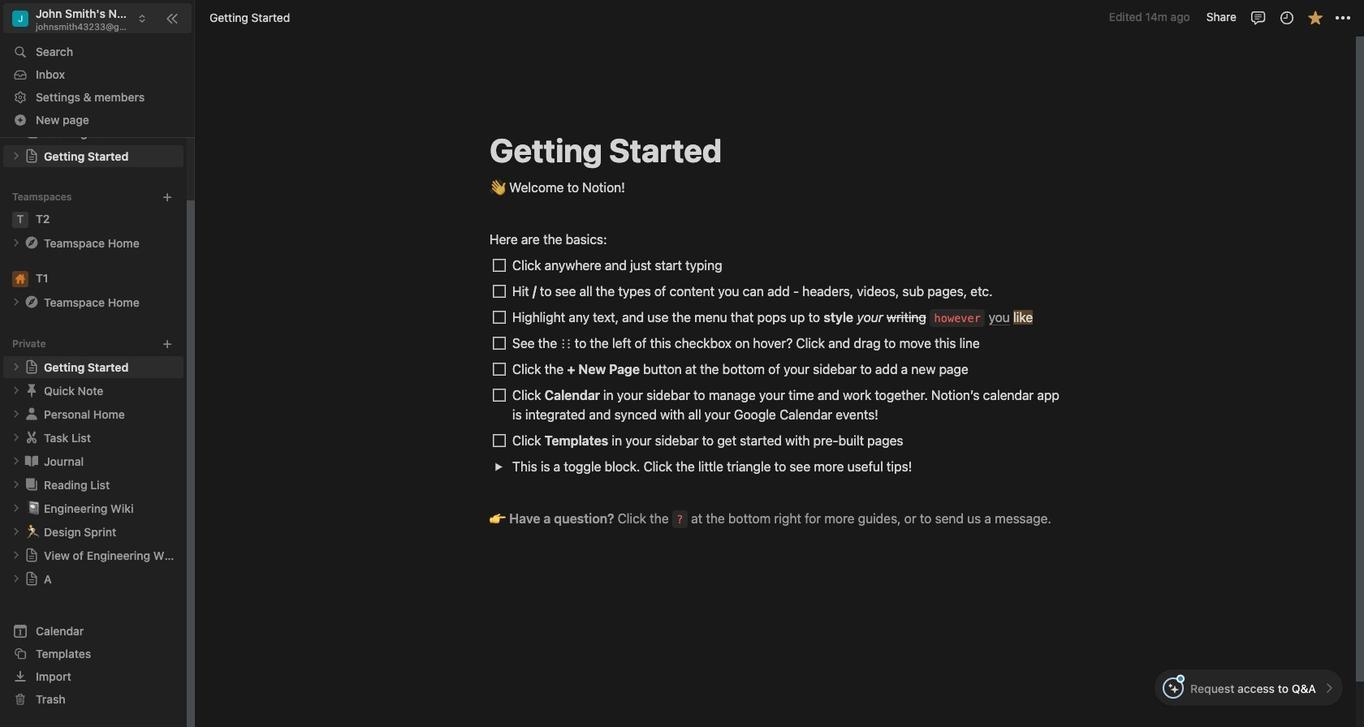 Task type: describe. For each thing, give the bounding box(es) containing it.
1 open image from the top
[[11, 151, 21, 161]]

👉 image
[[490, 508, 506, 529]]

📓 image
[[26, 499, 41, 518]]

9 open image from the top
[[11, 574, 21, 584]]

change page icon image for 2nd open image from the top
[[24, 360, 39, 375]]

3 open image from the top
[[11, 386, 21, 396]]

🏃 image
[[26, 522, 41, 541]]

favorited image
[[1307, 9, 1323, 26]]

change page icon image for fifth open icon from the bottom
[[24, 477, 40, 493]]

4 open image from the top
[[11, 457, 21, 466]]

change page icon image for third open image
[[24, 406, 40, 423]]

6 open image from the top
[[11, 504, 21, 513]]

new teamspace image
[[162, 191, 173, 203]]

change page icon image for eighth open icon from the top
[[24, 548, 39, 563]]

change page icon image for third open icon
[[24, 383, 40, 399]]



Task type: vqa. For each thing, say whether or not it's contained in the screenshot.
"👉" Image
yes



Task type: locate. For each thing, give the bounding box(es) containing it.
3 open image from the top
[[11, 410, 21, 419]]

change page icon image for first open image from the bottom
[[24, 453, 40, 470]]

open image
[[11, 151, 21, 161], [11, 362, 21, 372], [11, 410, 21, 419], [11, 457, 21, 466]]

change page icon image for first open icon from the top of the page
[[24, 235, 40, 251]]

change page icon image for 6th open icon from the bottom
[[24, 430, 40, 446]]

updates image
[[1279, 9, 1295, 26]]

change page icon image for 8th open icon from the bottom
[[24, 294, 40, 310]]

👋 image
[[490, 176, 506, 197]]

t image
[[12, 212, 28, 228]]

change page icon image
[[24, 149, 39, 163], [24, 235, 40, 251], [24, 294, 40, 310], [24, 360, 39, 375], [24, 383, 40, 399], [24, 406, 40, 423], [24, 430, 40, 446], [24, 453, 40, 470], [24, 477, 40, 493], [24, 548, 39, 563], [24, 572, 39, 587]]

7 open image from the top
[[11, 527, 21, 537]]

add a page image
[[162, 338, 173, 350]]

1 open image from the top
[[11, 238, 21, 248]]

2 open image from the top
[[11, 297, 21, 307]]

change page icon image for 9th open icon from the top of the page
[[24, 572, 39, 587]]

4 open image from the top
[[11, 433, 21, 443]]

2 open image from the top
[[11, 362, 21, 372]]

8 open image from the top
[[11, 551, 21, 561]]

comments image
[[1250, 9, 1266, 26]]

5 open image from the top
[[11, 480, 21, 490]]

close sidebar image
[[166, 12, 179, 25]]

change page icon image for 1st open image from the top of the page
[[24, 149, 39, 163]]

open image
[[11, 238, 21, 248], [11, 297, 21, 307], [11, 386, 21, 396], [11, 433, 21, 443], [11, 480, 21, 490], [11, 504, 21, 513], [11, 527, 21, 537], [11, 551, 21, 561], [11, 574, 21, 584]]



